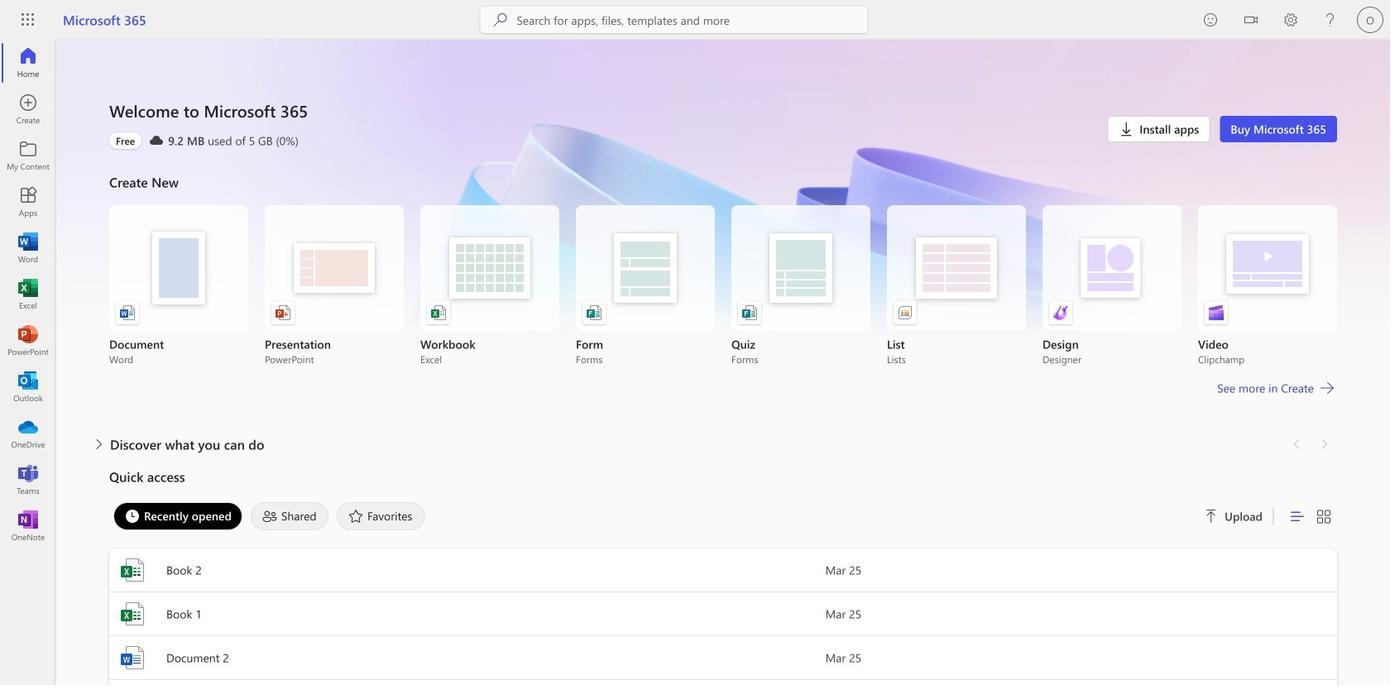 Task type: vqa. For each thing, say whether or not it's contained in the screenshot.
Forms in Form Forms
no



Task type: describe. For each thing, give the bounding box(es) containing it.
onedrive image
[[20, 426, 36, 442]]

this account doesn't have a microsoft 365 subscription. click to view your benefits. tooltip
[[109, 132, 142, 149]]

create image
[[20, 101, 36, 118]]

designer design image
[[1053, 305, 1070, 321]]

word document image
[[119, 305, 136, 321]]

apps image
[[20, 194, 36, 210]]

excel image
[[20, 286, 36, 303]]

3 tab from the left
[[333, 503, 429, 531]]

word image
[[20, 240, 36, 257]]

recently opened element
[[113, 503, 243, 531]]

new quiz image
[[742, 305, 758, 321]]

onenote image
[[20, 518, 36, 535]]

outlook image
[[20, 379, 36, 396]]

excel image for 'name book 2' cell
[[119, 557, 146, 584]]

name book 2 cell
[[109, 557, 826, 584]]

word image
[[119, 645, 146, 671]]

home image
[[20, 55, 36, 71]]

name document 2 cell
[[109, 645, 826, 671]]

lists list image
[[897, 305, 914, 321]]

powerpoint image
[[20, 333, 36, 349]]

Search box. Suggestions appear as you type. search field
[[517, 7, 868, 33]]



Task type: locate. For each thing, give the bounding box(es) containing it.
excel image for name book 1 "cell"
[[119, 601, 146, 628]]

1 vertical spatial excel image
[[119, 601, 146, 628]]

excel workbook image
[[431, 305, 447, 321]]

create new element
[[109, 169, 1338, 431]]

teams image
[[20, 472, 36, 488]]

clipchamp video image
[[1209, 305, 1225, 321]]

banner
[[0, 0, 1391, 43]]

excel image down recently opened element
[[119, 557, 146, 584]]

designer design image
[[1053, 305, 1070, 321]]

forms survey image
[[586, 305, 603, 321]]

favorites element
[[337, 503, 425, 531]]

o image
[[1358, 7, 1384, 33]]

None search field
[[480, 7, 868, 33]]

application
[[0, 40, 1391, 685]]

list
[[109, 205, 1338, 366]]

tab
[[109, 503, 247, 531], [247, 503, 333, 531], [333, 503, 429, 531]]

tab list
[[109, 498, 1186, 535]]

row group
[[109, 681, 1338, 685]]

name book 1 cell
[[109, 601, 826, 628]]

1 tab from the left
[[109, 503, 247, 531]]

2 excel image from the top
[[119, 601, 146, 628]]

shared element
[[251, 503, 329, 531]]

powerpoint presentation image
[[275, 305, 291, 321]]

excel image up word image
[[119, 601, 146, 628]]

navigation
[[0, 40, 56, 550]]

2 tab from the left
[[247, 503, 333, 531]]

excel image
[[119, 557, 146, 584], [119, 601, 146, 628]]

0 vertical spatial excel image
[[119, 557, 146, 584]]

1 excel image from the top
[[119, 557, 146, 584]]

my content image
[[20, 147, 36, 164]]



